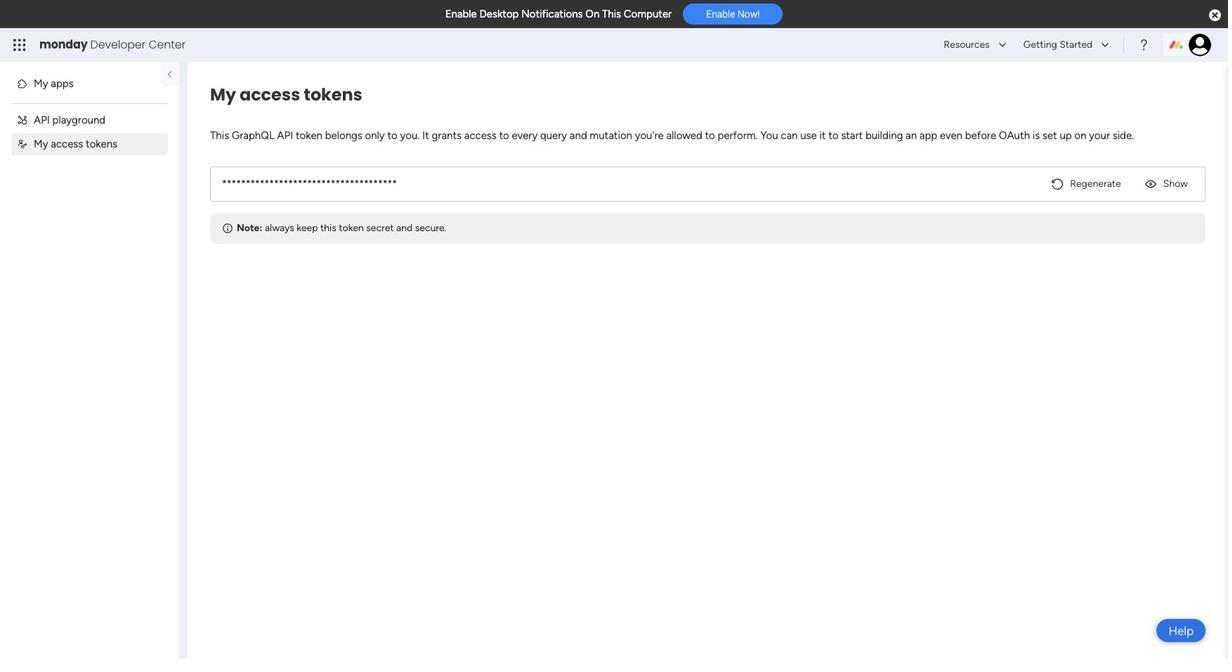 Task type: describe. For each thing, give the bounding box(es) containing it.
3 to from the left
[[705, 129, 715, 142]]

this
[[320, 222, 336, 234]]

1 vertical spatial tokens
[[86, 138, 117, 150]]

computer
[[624, 8, 672, 20]]

enable desktop notifications on this computer
[[445, 8, 672, 20]]

desktop
[[479, 8, 519, 20]]

query
[[540, 129, 567, 142]]

on
[[1074, 129, 1086, 142]]

0 horizontal spatial my access tokens
[[34, 138, 117, 150]]

always
[[265, 222, 294, 234]]

graphql
[[232, 129, 274, 142]]

help button
[[1157, 619, 1206, 642]]

4 to from the left
[[828, 129, 839, 142]]

started
[[1060, 39, 1093, 51]]

select product image
[[13, 38, 27, 52]]

perform.
[[718, 129, 758, 142]]

oauth
[[999, 129, 1030, 142]]

regenerate button
[[1045, 172, 1127, 195]]

my left apps
[[34, 77, 48, 90]]

center
[[149, 37, 186, 53]]

every
[[512, 129, 538, 142]]

resources button
[[935, 34, 1012, 56]]

building
[[866, 129, 903, 142]]

now!
[[738, 9, 760, 20]]

0 vertical spatial tokens
[[304, 83, 362, 106]]

use
[[800, 129, 817, 142]]

1 vertical spatial token
[[339, 222, 364, 234]]

secret
[[366, 222, 394, 234]]

allowed
[[666, 129, 702, 142]]

note: always keep this token secret and secure.
[[237, 222, 446, 234]]

1 horizontal spatial this
[[602, 8, 621, 20]]

playground
[[52, 113, 105, 126]]

belongs
[[325, 129, 362, 142]]

it
[[422, 129, 429, 142]]

kendall parks image
[[1189, 34, 1211, 56]]

0 vertical spatial api
[[34, 113, 50, 126]]

my down api playground
[[34, 138, 48, 150]]

my apps
[[34, 77, 74, 90]]

0 horizontal spatial and
[[396, 222, 413, 234]]

even
[[940, 129, 963, 142]]

keep
[[297, 222, 318, 234]]

*************************************
[[222, 177, 397, 189]]

1 to from the left
[[387, 129, 398, 142]]

getting started
[[1023, 39, 1093, 51]]

getting started button
[[1015, 34, 1115, 56]]



Task type: vqa. For each thing, say whether or not it's contained in the screenshot.
third to from the left
yes



Task type: locate. For each thing, give the bounding box(es) containing it.
0 horizontal spatial tokens
[[86, 138, 117, 150]]

my access tokens down playground
[[34, 138, 117, 150]]

developer
[[90, 37, 146, 53]]

this right the on
[[602, 8, 621, 20]]

my
[[34, 77, 48, 90], [210, 83, 236, 106], [34, 138, 48, 150]]

enable for enable now!
[[706, 9, 735, 20]]

my access tokens
[[210, 83, 362, 106], [34, 138, 117, 150]]

0 vertical spatial token
[[296, 129, 322, 142]]

1 vertical spatial this
[[210, 129, 229, 142]]

to right it
[[828, 129, 839, 142]]

can
[[781, 129, 798, 142]]

note:
[[237, 222, 262, 234]]

only
[[365, 129, 385, 142]]

1 horizontal spatial my access tokens
[[210, 83, 362, 106]]

is
[[1033, 129, 1040, 142]]

my up graphql
[[210, 83, 236, 106]]

notifications
[[521, 8, 583, 20]]

this left graphql
[[210, 129, 229, 142]]

secure.
[[415, 222, 446, 234]]

app
[[919, 129, 937, 142]]

enable inside 'button'
[[706, 9, 735, 20]]

1 horizontal spatial api
[[277, 129, 293, 142]]

an
[[906, 129, 917, 142]]

enable
[[445, 8, 477, 20], [706, 9, 735, 20]]

0 horizontal spatial enable
[[445, 8, 477, 20]]

tokens up belongs
[[304, 83, 362, 106]]

access up graphql
[[240, 83, 300, 106]]

0 horizontal spatial access
[[51, 138, 83, 150]]

dapulse close image
[[1209, 8, 1221, 22]]

you.
[[400, 129, 420, 142]]

0 horizontal spatial token
[[296, 129, 322, 142]]

to right allowed
[[705, 129, 715, 142]]

and right secret
[[396, 222, 413, 234]]

enable now!
[[706, 9, 760, 20]]

show button
[[1138, 172, 1194, 195]]

2 to from the left
[[499, 129, 509, 142]]

to left every
[[499, 129, 509, 142]]

api right graphql
[[277, 129, 293, 142]]

and right query
[[570, 129, 587, 142]]

enable left desktop
[[445, 8, 477, 20]]

mutation
[[590, 129, 632, 142]]

side.
[[1113, 129, 1134, 142]]

monday
[[39, 37, 88, 53]]

token left belongs
[[296, 129, 322, 142]]

api
[[34, 113, 50, 126], [277, 129, 293, 142]]

1 horizontal spatial token
[[339, 222, 364, 234]]

help image
[[1137, 38, 1151, 52]]

2 horizontal spatial access
[[464, 129, 497, 142]]

access down api playground
[[51, 138, 83, 150]]

apps
[[51, 77, 74, 90]]

getting
[[1023, 39, 1057, 51]]

and
[[570, 129, 587, 142], [396, 222, 413, 234]]

0 vertical spatial and
[[570, 129, 587, 142]]

tokens
[[304, 83, 362, 106], [86, 138, 117, 150]]

you
[[760, 129, 778, 142]]

it
[[819, 129, 826, 142]]

0 vertical spatial my access tokens
[[210, 83, 362, 106]]

enable now! button
[[683, 4, 783, 25]]

show
[[1163, 177, 1188, 189]]

token right this
[[339, 222, 364, 234]]

1 horizontal spatial access
[[240, 83, 300, 106]]

1 horizontal spatial enable
[[706, 9, 735, 20]]

start
[[841, 129, 863, 142]]

access
[[240, 83, 300, 106], [464, 129, 497, 142], [51, 138, 83, 150]]

enable for enable desktop notifications on this computer
[[445, 8, 477, 20]]

this
[[602, 8, 621, 20], [210, 129, 229, 142]]

0 horizontal spatial api
[[34, 113, 50, 126]]

1 vertical spatial my access tokens
[[34, 138, 117, 150]]

access right grants
[[464, 129, 497, 142]]

1 horizontal spatial and
[[570, 129, 587, 142]]

1 vertical spatial api
[[277, 129, 293, 142]]

0 horizontal spatial this
[[210, 129, 229, 142]]

grants
[[432, 129, 462, 142]]

help
[[1168, 624, 1194, 638]]

api playground
[[34, 113, 105, 126]]

tokens down playground
[[86, 138, 117, 150]]

resources
[[944, 39, 990, 51]]

my access tokens up graphql
[[210, 83, 362, 106]]

you're
[[635, 129, 664, 142]]

1 vertical spatial and
[[396, 222, 413, 234]]

enable left the now!
[[706, 9, 735, 20]]

this graphql api token belongs only to you. it grants access to every query and mutation you're allowed to perform. you can use it to start building an app even before oauth is set up on your side.
[[210, 129, 1134, 142]]

on
[[585, 8, 599, 20]]

1 horizontal spatial tokens
[[304, 83, 362, 106]]

to left "you." at the top of the page
[[387, 129, 398, 142]]

your
[[1089, 129, 1110, 142]]

token
[[296, 129, 322, 142], [339, 222, 364, 234]]

api left playground
[[34, 113, 50, 126]]

up
[[1060, 129, 1072, 142]]

regenerate
[[1070, 177, 1121, 189]]

to
[[387, 129, 398, 142], [499, 129, 509, 142], [705, 129, 715, 142], [828, 129, 839, 142]]

monday developer center
[[39, 37, 186, 53]]

set
[[1043, 129, 1057, 142]]

before
[[965, 129, 996, 142]]

0 vertical spatial this
[[602, 8, 621, 20]]



